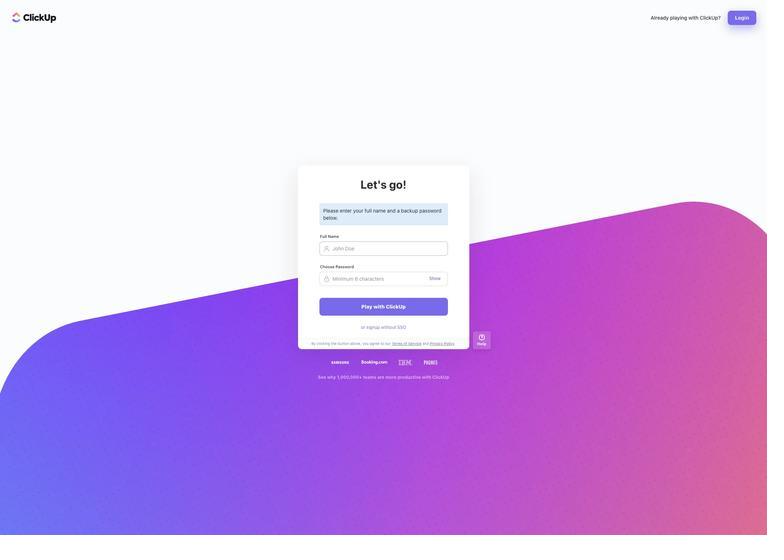 Task type: describe. For each thing, give the bounding box(es) containing it.
sso
[[397, 325, 406, 330]]

why
[[327, 375, 336, 380]]

full name
[[320, 234, 339, 239]]

help
[[477, 342, 486, 346]]

our
[[385, 342, 391, 346]]

or
[[361, 325, 365, 330]]

please
[[323, 208, 338, 214]]

terms of service link
[[391, 341, 423, 347]]

or signup without sso
[[361, 325, 406, 330]]

choose
[[320, 264, 335, 269]]

.
[[455, 342, 456, 346]]

login link
[[728, 11, 756, 25]]

1 horizontal spatial with
[[422, 375, 431, 380]]

password
[[336, 264, 354, 269]]

let's go!
[[361, 178, 407, 191]]

choose password
[[320, 264, 354, 269]]

playing
[[670, 15, 687, 21]]

clickup - home image
[[12, 12, 56, 23]]

help link
[[473, 331, 491, 349]]

more
[[385, 375, 397, 380]]

clicking
[[317, 342, 330, 346]]

service
[[408, 342, 421, 346]]

by clicking the button above, you agree to our terms of service and privacy policy .
[[312, 342, 456, 346]]

name
[[328, 234, 339, 239]]

or signup without sso link
[[361, 325, 406, 330]]

let's
[[361, 178, 387, 191]]

show link
[[429, 276, 441, 281]]

below.
[[323, 215, 338, 221]]

backup
[[401, 208, 418, 214]]

policy
[[444, 342, 455, 346]]

button
[[338, 342, 349, 346]]

play
[[361, 304, 372, 310]]

sign up element
[[319, 204, 448, 316]]

the
[[331, 342, 337, 346]]

clickup?
[[700, 15, 721, 21]]

productive
[[398, 375, 421, 380]]



Task type: locate. For each thing, give the bounding box(es) containing it.
enter
[[340, 208, 352, 214]]

1 vertical spatial and
[[423, 342, 429, 346]]

clickup up sso
[[386, 304, 406, 310]]

without
[[381, 325, 396, 330]]

1 vertical spatial with
[[374, 304, 385, 310]]

with
[[689, 15, 699, 21], [374, 304, 385, 310], [422, 375, 431, 380]]

play with clickup button
[[319, 298, 448, 316]]

0 horizontal spatial with
[[374, 304, 385, 310]]

with inside button
[[374, 304, 385, 310]]

you
[[363, 342, 369, 346]]

with right productive
[[422, 375, 431, 380]]

0 vertical spatial with
[[689, 15, 699, 21]]

1 vertical spatial clickup
[[432, 375, 449, 380]]

and inside "please enter your full name and a backup password below."
[[387, 208, 396, 214]]

login
[[735, 15, 749, 21]]

full
[[365, 208, 372, 214]]

clickup right productive
[[432, 375, 449, 380]]

teams
[[363, 375, 376, 380]]

show
[[429, 276, 441, 281]]

see why 1,000,000+ teams are more productive with clickup
[[318, 375, 449, 380]]

name
[[373, 208, 386, 214]]

1,000,000+
[[337, 375, 362, 380]]

privacy
[[430, 342, 443, 346]]

0 vertical spatial clickup
[[386, 304, 406, 310]]

2 horizontal spatial with
[[689, 15, 699, 21]]

1 horizontal spatial and
[[423, 342, 429, 346]]

terms
[[392, 342, 403, 346]]

above,
[[350, 342, 362, 346]]

by
[[312, 342, 316, 346]]

and left the a
[[387, 208, 396, 214]]

your
[[353, 208, 363, 214]]

full
[[320, 234, 327, 239]]

already playing with clickup?
[[651, 15, 721, 21]]

and
[[387, 208, 396, 214], [423, 342, 429, 346]]

and left privacy
[[423, 342, 429, 346]]

of
[[404, 342, 407, 346]]

clickup inside button
[[386, 304, 406, 310]]

0 vertical spatial and
[[387, 208, 396, 214]]

Choose Password password field
[[319, 272, 448, 286]]

please enter your full name and a backup password below.
[[323, 208, 442, 221]]

clickup
[[386, 304, 406, 310], [432, 375, 449, 380]]

with right play
[[374, 304, 385, 310]]

agree
[[370, 342, 380, 346]]

are
[[377, 375, 384, 380]]

1 horizontal spatial clickup
[[432, 375, 449, 380]]

a
[[397, 208, 400, 214]]

play with clickup
[[361, 304, 406, 310]]

signup
[[366, 325, 380, 330]]

already
[[651, 15, 669, 21]]

to
[[381, 342, 384, 346]]

0 horizontal spatial clickup
[[386, 304, 406, 310]]

privacy policy link
[[429, 341, 455, 347]]

go!
[[389, 178, 407, 191]]

2 vertical spatial with
[[422, 375, 431, 380]]

0 horizontal spatial and
[[387, 208, 396, 214]]

with right playing on the top right of the page
[[689, 15, 699, 21]]

see
[[318, 375, 326, 380]]

password
[[419, 208, 442, 214]]



Task type: vqa. For each thing, say whether or not it's contained in the screenshot.
the Upgrade to the right
no



